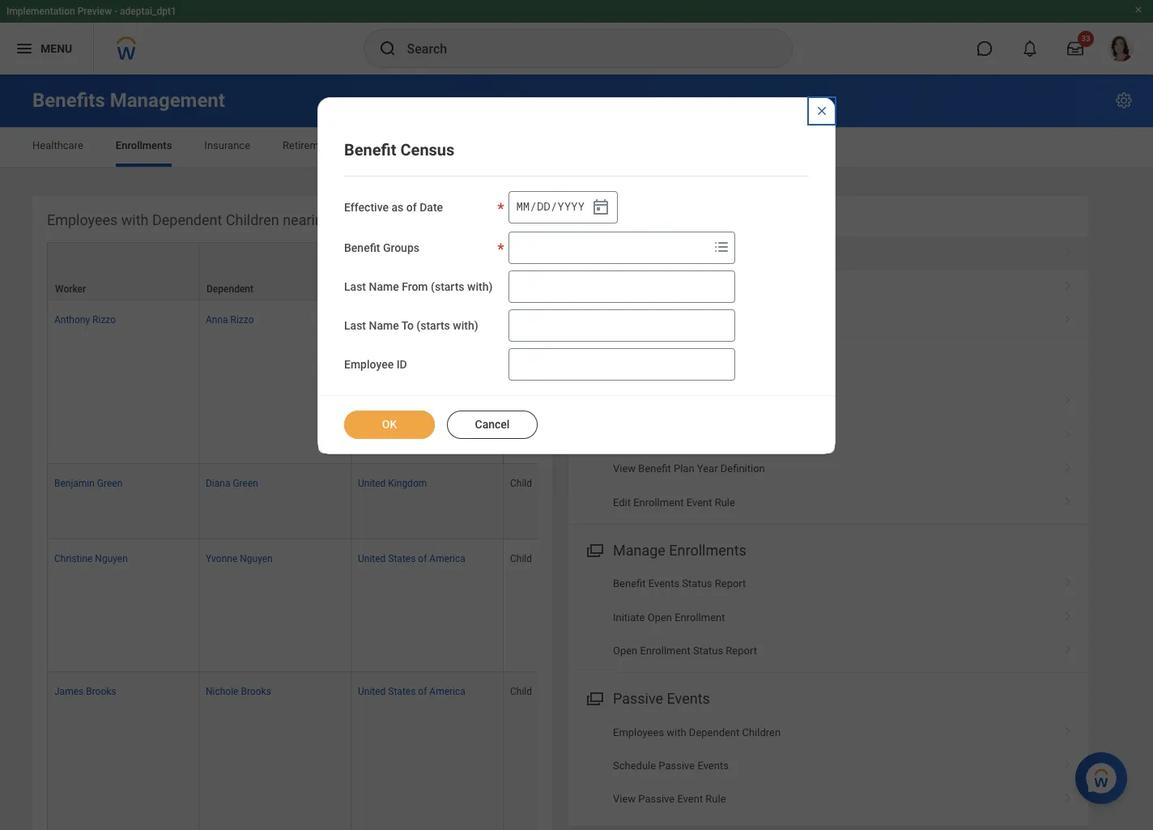 Task type: locate. For each thing, give the bounding box(es) containing it.
3 chevron right image from the top
[[1058, 457, 1079, 473]]

close environment banner image
[[1134, 5, 1143, 15]]

employees up schedule
[[613, 726, 664, 738]]

james brooks
[[54, 686, 116, 697]]

2 vertical spatial united states of america link
[[358, 683, 465, 697]]

benefit left 'plan'
[[638, 463, 671, 475]]

schedule passive events
[[613, 759, 729, 772]]

country
[[439, 284, 473, 295]]

list item
[[568, 237, 1088, 270]]

brooks inside 'james brooks' link
[[86, 686, 116, 697]]

row containing james brooks
[[47, 672, 1153, 830]]

date
[[420, 201, 443, 214]]

0 vertical spatial employees
[[47, 211, 118, 228]]

dependent for employees with dependent children
[[689, 726, 740, 738]]

row containing benjamin green
[[47, 464, 1153, 539]]

open down initiate
[[613, 645, 638, 657]]

benefit up initiate
[[613, 578, 646, 590]]

26
[[430, 211, 446, 228]]

initiate
[[613, 611, 645, 623]]

2 nguyen from the left
[[240, 553, 273, 565]]

5 row from the top
[[47, 672, 1153, 830]]

1 america from the top
[[429, 314, 465, 326]]

chevron right image inside view benefit plan year definition link
[[1058, 457, 1079, 473]]

3 united states of america link from the top
[[358, 683, 465, 697]]

0 vertical spatial open
[[648, 611, 672, 623]]

2 list from the top
[[568, 385, 1088, 519]]

united states of america link for nichole brooks
[[358, 683, 465, 697]]

with
[[121, 211, 149, 228], [667, 726, 686, 738]]

brooks inside nichole brooks link
[[241, 686, 271, 697]]

nguyen for christine nguyen
[[95, 553, 128, 565]]

1 vertical spatial united states of america
[[358, 553, 465, 565]]

menu group image for benefit events status report
[[583, 539, 605, 560]]

report inside 'link'
[[715, 578, 746, 590]]

0 vertical spatial with)
[[467, 280, 493, 293]]

row containing christine nguyen
[[47, 539, 1153, 672]]

1 child element from the top
[[510, 311, 532, 326]]

anna rizzo link
[[206, 311, 254, 326]]

0 vertical spatial children
[[226, 211, 279, 228]]

1 vertical spatial event
[[677, 793, 703, 805]]

0 horizontal spatial worker
[[55, 284, 86, 295]]

list containing employees with dependent children
[[568, 715, 1088, 816]]

row
[[47, 242, 1153, 301], [47, 301, 1153, 464], [47, 464, 1153, 539], [47, 539, 1153, 672], [47, 672, 1153, 830]]

benefits right the calendar icon
[[613, 211, 666, 228]]

row containing worker
[[47, 242, 1153, 301]]

0 vertical spatial report
[[715, 578, 746, 590]]

1 horizontal spatial rizzo
[[230, 314, 254, 326]]

2 green from the left
[[233, 478, 258, 489]]

2 menu group image from the top
[[583, 687, 605, 709]]

states for nguyen
[[388, 553, 416, 565]]

christine nguyen link
[[54, 550, 128, 565]]

4 chevron right image from the top
[[1058, 490, 1079, 507]]

benefits up active
[[613, 281, 651, 293]]

retirement
[[283, 139, 334, 151]]

event for enrollment
[[686, 496, 712, 508]]

status down manage enrollments
[[682, 578, 712, 590]]

chevron right image inside view passive event rule "link"
[[1058, 787, 1079, 804]]

rule down schedule passive events at right
[[706, 793, 726, 805]]

1 horizontal spatial green
[[233, 478, 258, 489]]

tab list containing healthcare
[[16, 128, 1137, 167]]

8 chevron right image from the top
[[1058, 754, 1079, 770]]

benefit left group
[[613, 396, 646, 408]]

united kingdom
[[358, 478, 427, 489]]

with) for last name from (starts with)
[[467, 280, 493, 293]]

benefits for benefits eligibility by worker
[[613, 281, 651, 293]]

retirement savings
[[283, 139, 373, 151]]

0 vertical spatial america
[[429, 314, 465, 326]]

0 horizontal spatial open
[[613, 645, 638, 657]]

united for rizzo
[[358, 314, 386, 326]]

open right initiate
[[648, 611, 672, 623]]

with) left relationship
[[467, 280, 493, 293]]

1 united from the top
[[358, 314, 386, 326]]

- right preview
[[114, 6, 118, 17]]

6 chevron right image from the top
[[1058, 639, 1079, 655]]

chevron right image for view passive event rule
[[1058, 787, 1079, 804]]

0 vertical spatial enrollment
[[633, 496, 684, 508]]

1 chevron right image from the top
[[1058, 241, 1079, 258]]

initiate open enrollment link
[[568, 601, 1088, 634]]

rizzo right anna
[[230, 314, 254, 326]]

inbox large image
[[1067, 40, 1083, 57]]

benefit inside 'link'
[[613, 578, 646, 590]]

event
[[686, 496, 712, 508], [677, 793, 703, 805]]

anna
[[206, 314, 228, 326]]

passive for schedule
[[659, 759, 695, 772]]

2 brooks from the left
[[241, 686, 271, 697]]

/ right mm
[[530, 199, 537, 214]]

0 horizontal spatial /
[[530, 199, 537, 214]]

benefit for groups
[[344, 241, 380, 254]]

2 vertical spatial dependent
[[689, 726, 740, 738]]

chevron right image inside active employees not eligible for benefits link
[[1058, 308, 1079, 325]]

3 row from the top
[[47, 464, 1153, 539]]

open enrollment status report link
[[568, 634, 1088, 668]]

3 child element from the top
[[510, 550, 532, 565]]

passive down schedule passive events at right
[[638, 793, 675, 805]]

0 horizontal spatial with
[[121, 211, 149, 228]]

events up employees with dependent children
[[667, 690, 710, 707]]

active
[[613, 314, 642, 326]]

to
[[401, 319, 414, 332]]

1 vertical spatial events
[[667, 690, 710, 707]]

1 vertical spatial open
[[613, 645, 638, 657]]

status inside 'link'
[[682, 578, 712, 590]]

2 america from the top
[[429, 553, 465, 565]]

1 last from the top
[[344, 280, 366, 293]]

for
[[754, 314, 767, 326]]

1 horizontal spatial /
[[551, 199, 557, 214]]

3 list from the top
[[568, 567, 1088, 668]]

1 vertical spatial enrollment
[[675, 611, 725, 623]]

1 vertical spatial children
[[742, 726, 781, 738]]

0 vertical spatial menu group image
[[583, 357, 605, 378]]

2 row from the top
[[47, 301, 1153, 464]]

with) down country
[[453, 319, 478, 332]]

act
[[482, 139, 497, 151]]

yvonne nguyen link
[[206, 550, 273, 565]]

5 chevron right image from the top
[[1058, 572, 1079, 588]]

anna rizzo
[[206, 314, 254, 326]]

benefit down already
[[344, 241, 380, 254]]

2 vertical spatial employees
[[613, 726, 664, 738]]

rule down year at right
[[715, 496, 735, 508]]

0 vertical spatial status
[[682, 578, 712, 590]]

open
[[648, 611, 672, 623], [613, 645, 638, 657]]

0 vertical spatial dependent
[[152, 211, 222, 228]]

savings
[[336, 139, 373, 151]]

dependent
[[152, 211, 222, 228], [206, 284, 253, 295], [689, 726, 740, 738]]

Last Name To (starts with) text field
[[509, 309, 736, 341]]

2 last from the top
[[344, 319, 366, 332]]

0 vertical spatial rule
[[715, 496, 735, 508]]

1 nguyen from the left
[[95, 553, 128, 565]]

2 chevron right image from the top
[[1058, 308, 1079, 325]]

4 chevron right image from the top
[[1058, 605, 1079, 622]]

menu group image up benefit groups field at top
[[583, 208, 605, 230]]

- inside implementation preview -   adeptai_dpt1 banner
[[114, 6, 118, 17]]

chevron right image for schedule passive events
[[1058, 754, 1079, 770]]

enrollment for status
[[640, 645, 691, 657]]

2 child from the top
[[510, 478, 532, 489]]

chevron right image for active employees not eligible for benefits
[[1058, 308, 1079, 325]]

green right diana
[[233, 478, 258, 489]]

1 vertical spatial with
[[667, 726, 686, 738]]

1 horizontal spatial enrollments
[[669, 542, 746, 559]]

rizzo inside anna rizzo link
[[230, 314, 254, 326]]

1 horizontal spatial brooks
[[241, 686, 271, 697]]

worker right by
[[711, 281, 745, 293]]

event down schedule passive events at right
[[677, 793, 703, 805]]

list
[[568, 237, 1088, 337], [568, 385, 1088, 519], [568, 567, 1088, 668], [568, 715, 1088, 816]]

with for employees with dependent children
[[667, 726, 686, 738]]

brooks for nichole brooks
[[241, 686, 271, 697]]

dependent inside list
[[689, 726, 740, 738]]

4 row from the top
[[47, 539, 1153, 672]]

chevron right image
[[1058, 275, 1079, 291], [1058, 390, 1079, 406], [1058, 457, 1079, 473], [1058, 605, 1079, 622]]

last name to (starts with)
[[344, 319, 478, 332]]

already
[[352, 211, 399, 228]]

implementation preview -   adeptai_dpt1
[[6, 6, 176, 17]]

passive for view
[[638, 793, 675, 805]]

1 / from the left
[[530, 199, 537, 214]]

2 vertical spatial america
[[429, 686, 465, 697]]

0 vertical spatial last
[[344, 280, 366, 293]]

1 vertical spatial status
[[693, 645, 723, 657]]

united for brooks
[[358, 686, 386, 697]]

child element
[[510, 311, 532, 326], [510, 474, 532, 489], [510, 550, 532, 565], [510, 683, 532, 697]]

0 vertical spatial -
[[114, 6, 118, 17]]

3 united from the top
[[358, 553, 386, 565]]

0 vertical spatial with
[[121, 211, 149, 228]]

employee id
[[344, 358, 407, 371]]

group
[[648, 396, 677, 408]]

yvonne
[[206, 553, 237, 565]]

insurance
[[204, 139, 250, 151]]

0 vertical spatial united states of america
[[358, 314, 465, 326]]

from
[[402, 280, 428, 293]]

nguyen right christine on the left of the page
[[95, 553, 128, 565]]

/ right dd
[[551, 199, 557, 214]]

2 vertical spatial enrollment
[[640, 645, 691, 657]]

row containing anthony rizzo
[[47, 301, 1153, 464]]

3 united states of america from the top
[[358, 686, 465, 697]]

2 name from the top
[[369, 319, 399, 332]]

employees with dependent children nearing or already age 26 element
[[32, 196, 1153, 830]]

chevron right image inside benefits eligibility by worker link
[[1058, 275, 1079, 291]]

list containing benefit group
[[568, 385, 1088, 519]]

4 child from the top
[[510, 686, 532, 697]]

view inside "link"
[[613, 793, 636, 805]]

enrollment
[[633, 496, 684, 508], [675, 611, 725, 623], [640, 645, 691, 657]]

worker
[[711, 281, 745, 293], [55, 284, 86, 295]]

america for anna rizzo
[[429, 314, 465, 326]]

christine nguyen
[[54, 553, 128, 565]]

event down year at right
[[686, 496, 712, 508]]

of for anna rizzo
[[418, 314, 427, 326]]

view down schedule
[[613, 793, 636, 805]]

(starts right 'from' on the left top of the page
[[431, 280, 464, 293]]

active employees not eligible for benefits link
[[568, 304, 1088, 337]]

brooks right nichole on the left bottom of the page
[[241, 686, 271, 697]]

child for nichole brooks
[[510, 686, 532, 697]]

united states of america for anna rizzo
[[358, 314, 465, 326]]

rizzo inside anthony rizzo link
[[92, 314, 116, 326]]

employees up worker popup button
[[47, 211, 118, 228]]

4 list from the top
[[568, 715, 1088, 816]]

passive up schedule
[[613, 690, 663, 707]]

benefits right for
[[770, 314, 808, 326]]

benefit census dialog
[[317, 97, 836, 454]]

management
[[110, 89, 225, 112]]

0 horizontal spatial green
[[97, 478, 123, 489]]

rule inside "link"
[[706, 793, 726, 805]]

enrollment down initiate open enrollment
[[640, 645, 691, 657]]

with up schedule passive events at right
[[667, 726, 686, 738]]

of for nichole brooks
[[418, 686, 427, 697]]

7 chevron right image from the top
[[1058, 720, 1079, 736]]

Benefit Groups field
[[510, 233, 709, 262]]

1 vertical spatial america
[[429, 553, 465, 565]]

benefit events status report link
[[568, 567, 1088, 601]]

0 vertical spatial event
[[686, 496, 712, 508]]

open enrollment status report
[[613, 645, 757, 657]]

1 horizontal spatial open
[[648, 611, 672, 623]]

rizzo right anthony
[[92, 314, 116, 326]]

1 vertical spatial rule
[[706, 793, 726, 805]]

status for enrollment
[[693, 645, 723, 657]]

america for yvonne nguyen
[[429, 553, 465, 565]]

1 green from the left
[[97, 478, 123, 489]]

report for open enrollment status report
[[726, 645, 757, 657]]

mm
[[516, 199, 530, 214]]

chevron right image inside 'edit enrollment event rule' link
[[1058, 490, 1079, 507]]

benjamin
[[54, 478, 95, 489]]

menu group image down last name to (starts with) text box
[[583, 357, 605, 378]]

states
[[388, 314, 416, 326], [388, 553, 416, 565], [388, 686, 416, 697]]

of inside "benefit census" dialog
[[406, 201, 417, 214]]

0 horizontal spatial enrollments
[[116, 139, 172, 151]]

1 states from the top
[[388, 314, 416, 326]]

4 united from the top
[[358, 686, 386, 697]]

1 name from the top
[[369, 280, 399, 293]]

brooks for james brooks
[[86, 686, 116, 697]]

edit
[[613, 496, 631, 508]]

chevron right image inside schedule passive events link
[[1058, 754, 1079, 770]]

menu group image for passive events
[[583, 687, 605, 709]]

4 child element from the top
[[510, 683, 532, 697]]

preview
[[77, 6, 112, 17]]

chevron right image inside the employees with dependent children link
[[1058, 720, 1079, 736]]

menu group image
[[583, 208, 605, 230], [583, 687, 605, 709]]

plan
[[674, 463, 694, 475]]

1 vertical spatial states
[[388, 553, 416, 565]]

1 vertical spatial menu group image
[[583, 687, 605, 709]]

name left 'from' on the left top of the page
[[369, 280, 399, 293]]

1 united states of america link from the top
[[358, 311, 465, 326]]

view
[[613, 463, 636, 475], [613, 793, 636, 805]]

1 rizzo from the left
[[92, 314, 116, 326]]

menu group image for benefit group
[[583, 357, 605, 378]]

9 chevron right image from the top
[[1058, 787, 1079, 804]]

1 vertical spatial enrollments
[[669, 542, 746, 559]]

Last Name From (starts with) text field
[[509, 270, 736, 303]]

chevron right image inside benefit events status report 'link'
[[1058, 572, 1079, 588]]

1 menu group image from the top
[[583, 208, 605, 230]]

list item inside benefits management main content
[[568, 237, 1088, 270]]

2 menu group image from the top
[[583, 539, 605, 560]]

states for brooks
[[388, 686, 416, 697]]

- inside primary address - country popup button
[[434, 284, 437, 295]]

yyyy
[[558, 199, 585, 214]]

enrollment up open enrollment status report
[[675, 611, 725, 623]]

enrollments
[[116, 139, 172, 151], [669, 542, 746, 559]]

2 view from the top
[[613, 793, 636, 805]]

configure this page image
[[1114, 91, 1134, 110]]

children left 'nearing'
[[226, 211, 279, 228]]

0 vertical spatial menu group image
[[583, 208, 605, 230]]

2 child element from the top
[[510, 474, 532, 489]]

1 horizontal spatial -
[[434, 284, 437, 295]]

2 united states of america link from the top
[[358, 550, 465, 565]]

eligible
[[718, 314, 751, 326]]

benefits up healthcare
[[32, 89, 105, 112]]

brooks
[[86, 686, 116, 697], [241, 686, 271, 697]]

2 united states of america from the top
[[358, 553, 465, 565]]

states for rizzo
[[388, 314, 416, 326]]

2 rizzo from the left
[[230, 314, 254, 326]]

events up initiate open enrollment
[[648, 578, 680, 590]]

2 vertical spatial passive
[[638, 793, 675, 805]]

2 vertical spatial states
[[388, 686, 416, 697]]

list for passive events
[[568, 715, 1088, 816]]

employees with dependent children
[[613, 726, 781, 738]]

(starts right to
[[416, 319, 450, 332]]

enrollments up benefit events status report in the bottom of the page
[[669, 542, 746, 559]]

0 horizontal spatial brooks
[[86, 686, 116, 697]]

- right 'from' on the left top of the page
[[434, 284, 437, 295]]

yvonne nguyen
[[206, 553, 273, 565]]

0 horizontal spatial rizzo
[[92, 314, 116, 326]]

enrollment right the edit on the bottom right
[[633, 496, 684, 508]]

report
[[715, 578, 746, 590], [726, 645, 757, 657]]

3 states from the top
[[388, 686, 416, 697]]

menu group image left the passive events
[[583, 687, 605, 709]]

id
[[397, 358, 407, 371]]

1 chevron right image from the top
[[1058, 275, 1079, 291]]

passive inside "link"
[[638, 793, 675, 805]]

green
[[97, 478, 123, 489], [233, 478, 258, 489]]

1 view from the top
[[613, 463, 636, 475]]

with up worker popup button
[[121, 211, 149, 228]]

3 america from the top
[[429, 686, 465, 697]]

employees
[[47, 211, 118, 228], [645, 314, 696, 326], [613, 726, 664, 738]]

1 vertical spatial passive
[[659, 759, 695, 772]]

last for last name from (starts with)
[[344, 280, 366, 293]]

0 vertical spatial events
[[648, 578, 680, 590]]

1 united states of america from the top
[[358, 314, 465, 326]]

chevron right image
[[1058, 241, 1079, 258], [1058, 308, 1079, 325], [1058, 423, 1079, 440], [1058, 490, 1079, 507], [1058, 572, 1079, 588], [1058, 639, 1079, 655], [1058, 720, 1079, 736], [1058, 754, 1079, 770], [1058, 787, 1079, 804]]

tab list
[[16, 128, 1137, 167]]

chevron right image inside initiate open enrollment link
[[1058, 605, 1079, 622]]

view up the edit on the bottom right
[[613, 463, 636, 475]]

view for view passive event rule
[[613, 793, 636, 805]]

name left to
[[369, 319, 399, 332]]

0 vertical spatial states
[[388, 314, 416, 326]]

report for benefit events status report
[[715, 578, 746, 590]]

not
[[698, 314, 715, 326]]

0 vertical spatial (starts
[[431, 280, 464, 293]]

1 row from the top
[[47, 242, 1153, 301]]

1 vertical spatial last
[[344, 319, 366, 332]]

benefit
[[344, 140, 396, 159], [344, 241, 380, 254], [613, 396, 646, 408], [638, 463, 671, 475], [613, 578, 646, 590]]

employees down eligibility
[[645, 314, 696, 326]]

benefit left census
[[344, 140, 396, 159]]

1 vertical spatial (starts
[[416, 319, 450, 332]]

chevron right image for edit enrollment event rule
[[1058, 490, 1079, 507]]

1 vertical spatial menu group image
[[583, 539, 605, 560]]

child element for diana green
[[510, 474, 532, 489]]

1 vertical spatial view
[[613, 793, 636, 805]]

worker up anthony
[[55, 284, 86, 295]]

last down benefit groups
[[344, 280, 366, 293]]

1 horizontal spatial children
[[742, 726, 781, 738]]

1 vertical spatial report
[[726, 645, 757, 657]]

employees for employees with dependent children
[[613, 726, 664, 738]]

benjamin green
[[54, 478, 123, 489]]

0 horizontal spatial children
[[226, 211, 279, 228]]

james brooks link
[[54, 683, 116, 697]]

1 child from the top
[[510, 314, 532, 326]]

chevron right image inside open enrollment status report link
[[1058, 639, 1079, 655]]

1 horizontal spatial with
[[667, 726, 686, 738]]

rizzo
[[92, 314, 116, 326], [230, 314, 254, 326]]

event inside "link"
[[677, 793, 703, 805]]

1 horizontal spatial nguyen
[[240, 553, 273, 565]]

chevron right image for employees with dependent children
[[1058, 720, 1079, 736]]

list for benefits audit
[[568, 237, 1088, 337]]

benefit group
[[613, 396, 677, 408]]

1 list from the top
[[568, 237, 1088, 337]]

children for employees with dependent children nearing or already age 26
[[226, 211, 279, 228]]

list containing benefit events status report
[[568, 567, 1088, 668]]

children up schedule passive events link
[[742, 726, 781, 738]]

1 vertical spatial dependent
[[206, 284, 253, 295]]

2 vertical spatial united states of america
[[358, 686, 465, 697]]

as
[[391, 201, 403, 214]]

united states of america link
[[358, 311, 465, 326], [358, 550, 465, 565], [358, 683, 465, 697]]

dd
[[537, 199, 550, 214]]

benefit for events
[[613, 578, 646, 590]]

employees for employees with dependent children nearing or already age 26
[[47, 211, 118, 228]]

benefits inside active employees not eligible for benefits link
[[770, 314, 808, 326]]

1 vertical spatial united states of america link
[[358, 550, 465, 565]]

diana
[[206, 478, 230, 489]]

2 states from the top
[[388, 553, 416, 565]]

green right benjamin on the bottom left of the page
[[97, 478, 123, 489]]

manage enrollments
[[613, 542, 746, 559]]

0 horizontal spatial nguyen
[[95, 553, 128, 565]]

0 vertical spatial view
[[613, 463, 636, 475]]

nguyen right yvonne
[[240, 553, 273, 565]]

0 horizontal spatial -
[[114, 6, 118, 17]]

2 united from the top
[[358, 478, 386, 489]]

passive up view passive event rule
[[659, 759, 695, 772]]

events inside 'link'
[[648, 578, 680, 590]]

rule
[[715, 496, 735, 508], [706, 793, 726, 805]]

close view compensation review calculation table image
[[815, 104, 828, 117]]

last up employee on the left
[[344, 319, 366, 332]]

event for passive
[[677, 793, 703, 805]]

1 vertical spatial -
[[434, 284, 437, 295]]

list containing benefits eligibility by worker
[[568, 237, 1088, 337]]

brooks right james
[[86, 686, 116, 697]]

child for anna rizzo
[[510, 314, 532, 326]]

menu group image left manage
[[583, 539, 605, 560]]

with)
[[467, 280, 493, 293], [453, 319, 478, 332]]

menu group image
[[583, 357, 605, 378], [583, 539, 605, 560]]

2 chevron right image from the top
[[1058, 390, 1079, 406]]

status down initiate open enrollment
[[693, 645, 723, 657]]

1 brooks from the left
[[86, 686, 116, 697]]

benefits
[[32, 89, 105, 112], [613, 211, 666, 228], [613, 281, 651, 293], [770, 314, 808, 326]]

0 vertical spatial united states of america link
[[358, 311, 465, 326]]

implementation preview -   adeptai_dpt1 banner
[[0, 0, 1153, 74]]

/
[[530, 199, 537, 214], [551, 199, 557, 214]]

1 vertical spatial with)
[[453, 319, 478, 332]]

benefit events status report
[[613, 578, 746, 590]]

1 menu group image from the top
[[583, 357, 605, 378]]

3 child from the top
[[510, 553, 532, 565]]

america
[[429, 314, 465, 326], [429, 553, 465, 565], [429, 686, 465, 697]]

1 vertical spatial name
[[369, 319, 399, 332]]

enrollments down benefits management
[[116, 139, 172, 151]]

united states of america
[[358, 314, 465, 326], [358, 553, 465, 565], [358, 686, 465, 697]]

2 vertical spatial events
[[698, 759, 729, 772]]

benefits inside benefits eligibility by worker link
[[613, 281, 651, 293]]

calendar image
[[591, 197, 611, 217]]

0 vertical spatial name
[[369, 280, 399, 293]]

events down employees with dependent children
[[698, 759, 729, 772]]



Task type: vqa. For each thing, say whether or not it's contained in the screenshot.


Task type: describe. For each thing, give the bounding box(es) containing it.
year
[[697, 463, 718, 475]]

employee
[[344, 358, 394, 371]]

2 / from the left
[[551, 199, 557, 214]]

implementation
[[6, 6, 75, 17]]

benefits for benefits audit
[[613, 211, 666, 228]]

relationship button
[[504, 243, 607, 300]]

schedule passive events link
[[568, 749, 1088, 782]]

manage
[[613, 542, 666, 559]]

diana green link
[[206, 474, 258, 489]]

nichole brooks link
[[206, 683, 271, 697]]

view passive event rule link
[[568, 782, 1088, 816]]

worker button
[[48, 243, 198, 300]]

chevron right image inside list item
[[1058, 241, 1079, 258]]

0 vertical spatial passive
[[613, 690, 663, 707]]

affordable care act
[[405, 139, 497, 151]]

anthony rizzo
[[54, 314, 116, 326]]

benefit for census
[[344, 140, 396, 159]]

green for benjamin green
[[97, 478, 123, 489]]

benefits management main content
[[0, 74, 1153, 830]]

chevron right image for benefit events status report
[[1058, 572, 1079, 588]]

benefit for group
[[613, 396, 646, 408]]

initiate open enrollment
[[613, 611, 725, 623]]

cancel button
[[447, 410, 538, 439]]

benefits eligibility by worker link
[[568, 270, 1088, 304]]

nearing
[[283, 211, 331, 228]]

events for benefit
[[648, 578, 680, 590]]

active employees not eligible for benefits
[[613, 314, 808, 326]]

benefits eligibility by worker
[[613, 281, 745, 293]]

of for yvonne nguyen
[[418, 553, 427, 565]]

(starts for from
[[431, 280, 464, 293]]

address
[[395, 284, 431, 295]]

child element for yvonne nguyen
[[510, 550, 532, 565]]

list for manage enrollments
[[568, 567, 1088, 668]]

with) for last name to (starts with)
[[453, 319, 478, 332]]

tab list inside benefits management main content
[[16, 128, 1137, 167]]

view for view benefit plan year definition
[[613, 463, 636, 475]]

dependent for employees with dependent children nearing or already age 26
[[152, 211, 222, 228]]

last for last name to (starts with)
[[344, 319, 366, 332]]

benefit group link
[[568, 385, 1088, 419]]

united states of america link for anna rizzo
[[358, 311, 465, 326]]

search image
[[378, 39, 397, 58]]

with for employees with dependent children nearing or already age 26
[[121, 211, 149, 228]]

mm / dd / yyyy
[[516, 199, 585, 214]]

james
[[54, 686, 84, 697]]

benjamin green link
[[54, 474, 123, 489]]

nichole brooks
[[206, 686, 271, 697]]

worker inside popup button
[[55, 284, 86, 295]]

benefits for benefits management
[[32, 89, 105, 112]]

- for preview
[[114, 6, 118, 17]]

rule for view passive event rule
[[706, 793, 726, 805]]

audit
[[670, 211, 704, 228]]

definition
[[721, 463, 765, 475]]

united for green
[[358, 478, 386, 489]]

rizzo for anna rizzo
[[230, 314, 254, 326]]

anthony
[[54, 314, 90, 326]]

effective as of date
[[344, 201, 443, 214]]

chevron right image inside benefit group link
[[1058, 390, 1079, 406]]

eligibility
[[654, 281, 695, 293]]

benefit groups
[[344, 241, 419, 254]]

dependent button
[[199, 243, 351, 300]]

(starts for to
[[416, 319, 450, 332]]

healthcare
[[32, 139, 83, 151]]

relationship
[[511, 284, 565, 295]]

america for nichole brooks
[[429, 686, 465, 697]]

kingdom
[[388, 478, 427, 489]]

prompts image
[[712, 237, 732, 256]]

benefits audit
[[613, 211, 704, 228]]

child for diana green
[[510, 478, 532, 489]]

chevron right image for enrollment
[[1058, 605, 1079, 622]]

benefits management
[[32, 89, 225, 112]]

- for address
[[434, 284, 437, 295]]

schedule
[[613, 759, 656, 772]]

united for nguyen
[[358, 553, 386, 565]]

united states of america link for yvonne nguyen
[[358, 550, 465, 565]]

status for events
[[682, 578, 712, 590]]

children for employees with dependent children
[[742, 726, 781, 738]]

nichole
[[206, 686, 238, 697]]

dependent inside popup button
[[206, 284, 253, 295]]

child element for anna rizzo
[[510, 311, 532, 326]]

ok
[[382, 418, 397, 431]]

rizzo for anthony rizzo
[[92, 314, 116, 326]]

chevron right image for open enrollment status report
[[1058, 639, 1079, 655]]

ok button
[[344, 410, 435, 439]]

christine
[[54, 553, 93, 565]]

1 vertical spatial employees
[[645, 314, 696, 326]]

benefit census
[[344, 140, 455, 159]]

0 vertical spatial enrollments
[[116, 139, 172, 151]]

adeptai_dpt1
[[120, 6, 176, 17]]

affordable
[[405, 139, 455, 151]]

events for passive
[[667, 690, 710, 707]]

primary
[[359, 284, 393, 295]]

chevron right image for plan
[[1058, 457, 1079, 473]]

effective as of date group
[[509, 191, 618, 223]]

passive events
[[613, 690, 710, 707]]

menu group image for benefits audit
[[583, 208, 605, 230]]

3 chevron right image from the top
[[1058, 423, 1079, 440]]

view passive event rule
[[613, 793, 726, 805]]

last name from (starts with)
[[344, 280, 493, 293]]

primary address - country
[[359, 284, 473, 295]]

child element for nichole brooks
[[510, 683, 532, 697]]

green for diana green
[[233, 478, 258, 489]]

1 horizontal spatial worker
[[711, 281, 745, 293]]

united states of america for nichole brooks
[[358, 686, 465, 697]]

cancel
[[475, 418, 510, 431]]

profile logan mcneil element
[[1098, 31, 1143, 66]]

edit enrollment event rule link
[[568, 486, 1088, 519]]

chevron right image for by
[[1058, 275, 1079, 291]]

age
[[402, 211, 426, 228]]

view benefit plan year definition link
[[568, 452, 1088, 486]]

benefit census element
[[344, 140, 455, 159]]

anthony rizzo link
[[54, 311, 116, 326]]

care
[[457, 139, 479, 151]]

enrollment for event
[[633, 496, 684, 508]]

by
[[698, 281, 709, 293]]

Employee ID text field
[[509, 348, 736, 380]]

primary address - country button
[[351, 243, 503, 300]]

notifications large image
[[1022, 40, 1038, 57]]

view benefit plan year definition
[[613, 463, 765, 475]]

united states of america for yvonne nguyen
[[358, 553, 465, 565]]

diana green
[[206, 478, 258, 489]]

census
[[400, 140, 455, 159]]

nguyen for yvonne nguyen
[[240, 553, 273, 565]]

employees with dependent children nearing or already age 26
[[47, 211, 446, 228]]

rule for edit enrollment event rule
[[715, 496, 735, 508]]

name for to
[[369, 319, 399, 332]]

child for yvonne nguyen
[[510, 553, 532, 565]]

name for from
[[369, 280, 399, 293]]



